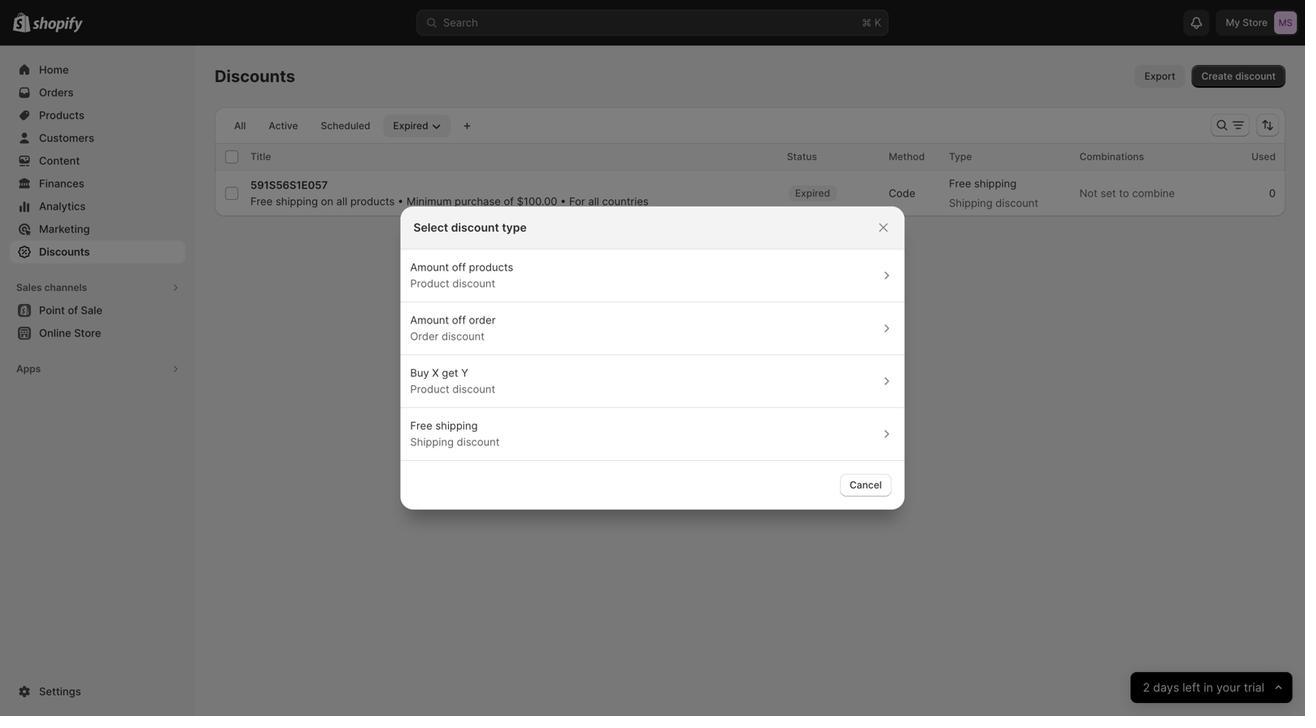 Task type: locate. For each thing, give the bounding box(es) containing it.
591s56s1e057
[[250, 179, 328, 192]]

discount
[[1235, 70, 1276, 82], [996, 197, 1039, 209], [451, 221, 499, 235], [452, 277, 495, 290], [442, 330, 485, 343], [452, 383, 495, 396], [457, 436, 500, 448]]

1 vertical spatial shipping
[[276, 195, 318, 208]]

$100.00
[[517, 195, 557, 208]]

2 off from the top
[[452, 314, 466, 326]]

on
[[321, 195, 333, 208]]

1 vertical spatial shipping
[[410, 436, 454, 448]]

apps button
[[10, 358, 185, 381]]

discount up order
[[452, 277, 495, 290]]

free down type
[[949, 177, 971, 190]]

1 horizontal spatial •
[[560, 195, 566, 208]]

0 horizontal spatial shipping
[[276, 195, 318, 208]]

amount up order
[[410, 314, 449, 326]]

discount inside buy x get y product discount
[[452, 383, 495, 396]]

create
[[1202, 70, 1233, 82]]

free shipping shipping discount down buy x get y product discount
[[410, 420, 500, 448]]

amount down select
[[410, 261, 449, 274]]

all
[[336, 195, 347, 208], [588, 195, 599, 208]]

amount inside amount off order order discount
[[410, 314, 449, 326]]

off down select discount type
[[452, 261, 466, 274]]

shopify image
[[33, 17, 83, 33]]

shipping down type
[[949, 197, 993, 209]]

used
[[1252, 151, 1276, 163]]

2 horizontal spatial free
[[949, 177, 971, 190]]

off for products
[[452, 261, 466, 274]]

shipping inside select discount type dialog
[[435, 420, 478, 432]]

shipping inside 591s56s1e057 free shipping on all products • minimum purchase of $100.00 • for all countries
[[276, 195, 318, 208]]

status
[[787, 151, 817, 163]]

0 vertical spatial free
[[949, 177, 971, 190]]

y
[[461, 367, 468, 379]]

free down '591s56s1e057'
[[250, 195, 273, 208]]

amount off products product discount
[[410, 261, 513, 290]]

0 vertical spatial shipping
[[974, 177, 1017, 190]]

591s56s1e057 free shipping on all products • minimum purchase of $100.00 • for all countries
[[250, 179, 649, 208]]

1 product from the top
[[410, 277, 449, 290]]

0 horizontal spatial discounts
[[39, 246, 90, 258]]

0 vertical spatial product
[[410, 277, 449, 290]]

2 vertical spatial shipping
[[435, 420, 478, 432]]

create discount button
[[1192, 65, 1286, 88]]

order
[[410, 330, 439, 343]]

export
[[1145, 70, 1175, 82]]

type
[[502, 221, 527, 235]]

0
[[1269, 187, 1276, 200]]

settings link
[[10, 681, 185, 703]]

title button
[[250, 149, 287, 165]]

0 vertical spatial off
[[452, 261, 466, 274]]

discounts up all
[[215, 66, 295, 86]]

all right for
[[588, 195, 599, 208]]

amount inside amount off products product discount
[[410, 261, 449, 274]]

• left minimum
[[398, 195, 404, 208]]

discount down the y
[[452, 383, 495, 396]]

amount for product
[[410, 261, 449, 274]]

free
[[949, 177, 971, 190], [250, 195, 273, 208], [410, 420, 432, 432]]

select discount type
[[413, 221, 527, 235]]

get
[[442, 367, 458, 379]]

product
[[410, 277, 449, 290], [410, 383, 449, 396]]

1 all from the left
[[336, 195, 347, 208]]

sales
[[16, 282, 42, 294]]

combine
[[1132, 187, 1175, 200]]

discounts
[[215, 66, 295, 86], [39, 246, 90, 258]]

1 vertical spatial amount
[[410, 314, 449, 326]]

• left for
[[560, 195, 566, 208]]

free shipping shipping discount inside select discount type dialog
[[410, 420, 500, 448]]

product inside buy x get y product discount
[[410, 383, 449, 396]]

all link
[[224, 115, 256, 137]]

0 vertical spatial products
[[350, 195, 395, 208]]

0 horizontal spatial products
[[350, 195, 395, 208]]

0 vertical spatial free shipping shipping discount
[[949, 177, 1039, 209]]

0 horizontal spatial •
[[398, 195, 404, 208]]

select
[[413, 221, 448, 235]]

discount right create
[[1235, 70, 1276, 82]]

shipping down buy x get y product discount
[[410, 436, 454, 448]]

1 off from the top
[[452, 261, 466, 274]]

2 • from the left
[[560, 195, 566, 208]]

1 horizontal spatial shipping
[[435, 420, 478, 432]]

product down x
[[410, 383, 449, 396]]

2 all from the left
[[588, 195, 599, 208]]

0 horizontal spatial shipping
[[410, 436, 454, 448]]

1 vertical spatial products
[[469, 261, 513, 274]]

free shipping shipping discount
[[949, 177, 1039, 209], [410, 420, 500, 448]]

1 horizontal spatial all
[[588, 195, 599, 208]]

used button
[[1252, 149, 1292, 165]]

off inside amount off products product discount
[[452, 261, 466, 274]]

1 horizontal spatial discounts
[[215, 66, 295, 86]]

all right on
[[336, 195, 347, 208]]

•
[[398, 195, 404, 208], [560, 195, 566, 208]]

free shipping shipping discount down type
[[949, 177, 1039, 209]]

products
[[350, 195, 395, 208], [469, 261, 513, 274]]

0 horizontal spatial free
[[250, 195, 273, 208]]

tab list
[[221, 114, 454, 137]]

products down select discount type
[[469, 261, 513, 274]]

discount down order
[[442, 330, 485, 343]]

1 amount from the top
[[410, 261, 449, 274]]

1 vertical spatial product
[[410, 383, 449, 396]]

sales channels
[[16, 282, 87, 294]]

1 horizontal spatial free
[[410, 420, 432, 432]]

purchase
[[455, 195, 501, 208]]

buy x get y product discount
[[410, 367, 495, 396]]

2 amount from the top
[[410, 314, 449, 326]]

off
[[452, 261, 466, 274], [452, 314, 466, 326]]

active
[[269, 120, 298, 132]]

1 vertical spatial free
[[250, 195, 273, 208]]

discount down buy x get y product discount
[[457, 436, 500, 448]]

free down buy
[[410, 420, 432, 432]]

off left order
[[452, 314, 466, 326]]

0 horizontal spatial free shipping shipping discount
[[410, 420, 500, 448]]

free inside select discount type dialog
[[410, 420, 432, 432]]

⌘ k
[[862, 16, 881, 29]]

1 horizontal spatial products
[[469, 261, 513, 274]]

product up amount off order order discount
[[410, 277, 449, 290]]

combinations
[[1080, 151, 1144, 163]]

0 vertical spatial shipping
[[949, 197, 993, 209]]

k
[[875, 16, 881, 29]]

off inside amount off order order discount
[[452, 314, 466, 326]]

products right on
[[350, 195, 395, 208]]

2 vertical spatial free
[[410, 420, 432, 432]]

discount inside button
[[1235, 70, 1276, 82]]

1 vertical spatial free shipping shipping discount
[[410, 420, 500, 448]]

shipping
[[974, 177, 1017, 190], [276, 195, 318, 208], [435, 420, 478, 432]]

1 vertical spatial off
[[452, 314, 466, 326]]

0 vertical spatial amount
[[410, 261, 449, 274]]

buy
[[410, 367, 429, 379]]

minimum
[[407, 195, 452, 208]]

0 horizontal spatial all
[[336, 195, 347, 208]]

amount
[[410, 261, 449, 274], [410, 314, 449, 326]]

2 product from the top
[[410, 383, 449, 396]]

channels
[[44, 282, 87, 294]]

discounts up channels
[[39, 246, 90, 258]]

shipping
[[949, 197, 993, 209], [410, 436, 454, 448]]

⌘
[[862, 16, 872, 29]]



Task type: describe. For each thing, give the bounding box(es) containing it.
1 vertical spatial discounts
[[39, 246, 90, 258]]

for
[[569, 195, 585, 208]]

cancel
[[850, 479, 882, 491]]

shipping inside select discount type dialog
[[410, 436, 454, 448]]

type
[[949, 151, 972, 163]]

amount off order order discount
[[410, 314, 496, 343]]

products inside 591s56s1e057 free shipping on all products • minimum purchase of $100.00 • for all countries
[[350, 195, 395, 208]]

products inside amount off products product discount
[[469, 261, 513, 274]]

not
[[1080, 187, 1098, 200]]

discount down purchase
[[451, 221, 499, 235]]

search
[[443, 16, 478, 29]]

set
[[1101, 187, 1116, 200]]

2 horizontal spatial shipping
[[974, 177, 1017, 190]]

product inside amount off products product discount
[[410, 277, 449, 290]]

select discount type dialog
[[0, 207, 1305, 510]]

cancel button
[[840, 474, 892, 497]]

discounts link
[[10, 241, 185, 263]]

scheduled link
[[311, 115, 380, 137]]

free inside 591s56s1e057 free shipping on all products • minimum purchase of $100.00 • for all countries
[[250, 195, 273, 208]]

1 horizontal spatial free shipping shipping discount
[[949, 177, 1039, 209]]

off for order
[[452, 314, 466, 326]]

all
[[234, 120, 246, 132]]

title
[[250, 151, 271, 163]]

order
[[469, 314, 496, 326]]

not set to combine
[[1080, 187, 1175, 200]]

home
[[39, 63, 69, 76]]

tab list containing all
[[221, 114, 454, 137]]

method
[[889, 151, 925, 163]]

export button
[[1135, 65, 1185, 88]]

x
[[432, 367, 439, 379]]

home link
[[10, 59, 185, 81]]

settings
[[39, 686, 81, 698]]

amount for order
[[410, 314, 449, 326]]

0 vertical spatial discounts
[[215, 66, 295, 86]]

active link
[[259, 115, 308, 137]]

code
[[889, 187, 915, 200]]

to
[[1119, 187, 1129, 200]]

discount left not
[[996, 197, 1039, 209]]

discount inside amount off products product discount
[[452, 277, 495, 290]]

create discount
[[1202, 70, 1276, 82]]

discount inside amount off order order discount
[[442, 330, 485, 343]]

1 • from the left
[[398, 195, 404, 208]]

1 horizontal spatial shipping
[[949, 197, 993, 209]]

countries
[[602, 195, 649, 208]]

apps
[[16, 363, 41, 375]]

scheduled
[[321, 120, 370, 132]]

sales channels button
[[10, 276, 185, 299]]

of
[[504, 195, 514, 208]]



Task type: vqa. For each thing, say whether or not it's contained in the screenshot.
Not
yes



